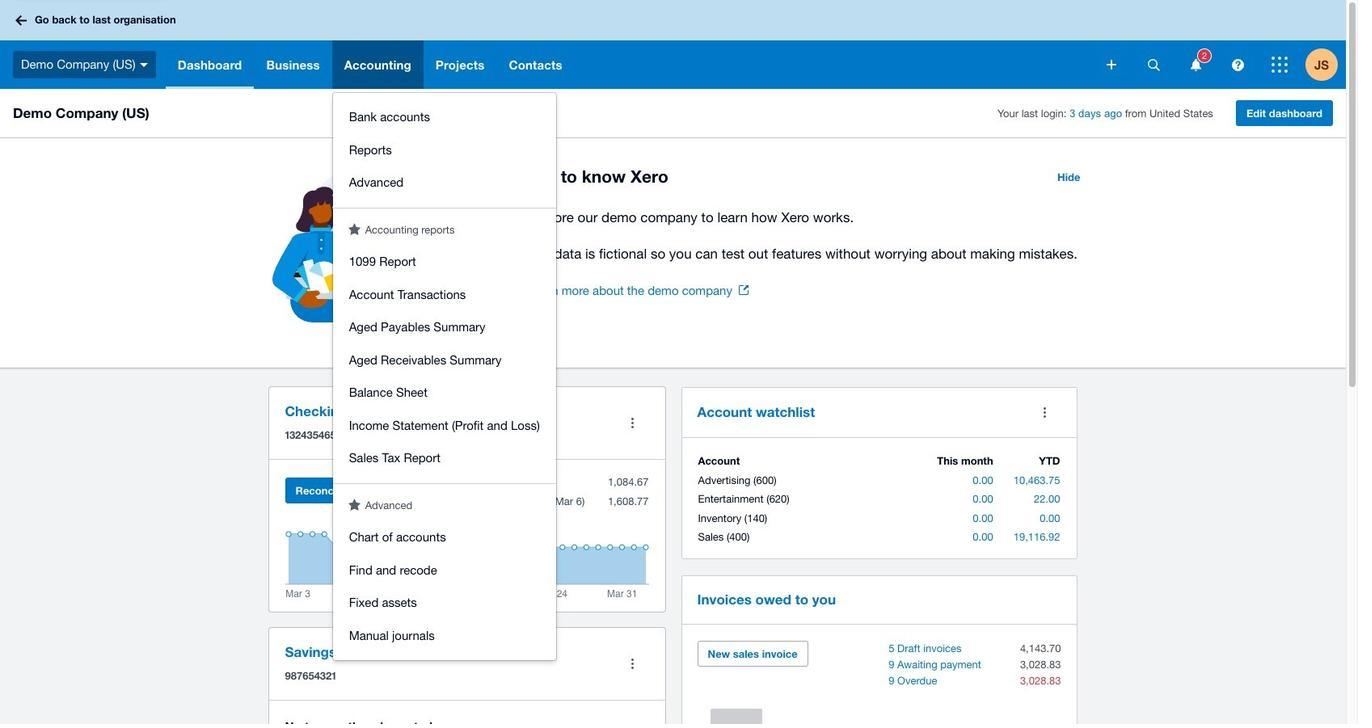 Task type: vqa. For each thing, say whether or not it's contained in the screenshot.
Advanced group
yes



Task type: locate. For each thing, give the bounding box(es) containing it.
svg image
[[1272, 57, 1288, 73], [1232, 59, 1244, 71], [140, 63, 148, 67]]

banner
[[0, 0, 1347, 661]]

favourites image
[[348, 499, 360, 511]]

1 horizontal spatial svg image
[[1232, 59, 1244, 71]]

reports group
[[333, 238, 556, 483]]

group
[[333, 93, 556, 207]]

svg image
[[15, 15, 27, 25], [1148, 59, 1160, 71], [1191, 59, 1201, 71], [1107, 60, 1117, 70]]

2 horizontal spatial svg image
[[1272, 57, 1288, 73]]

accounts watchlist options image
[[1029, 396, 1062, 429]]

list box
[[333, 93, 556, 661]]



Task type: describe. For each thing, give the bounding box(es) containing it.
0 horizontal spatial svg image
[[140, 63, 148, 67]]

intro banner body element
[[528, 206, 1091, 265]]

advanced group
[[333, 514, 556, 661]]

favourites image
[[348, 223, 360, 235]]



